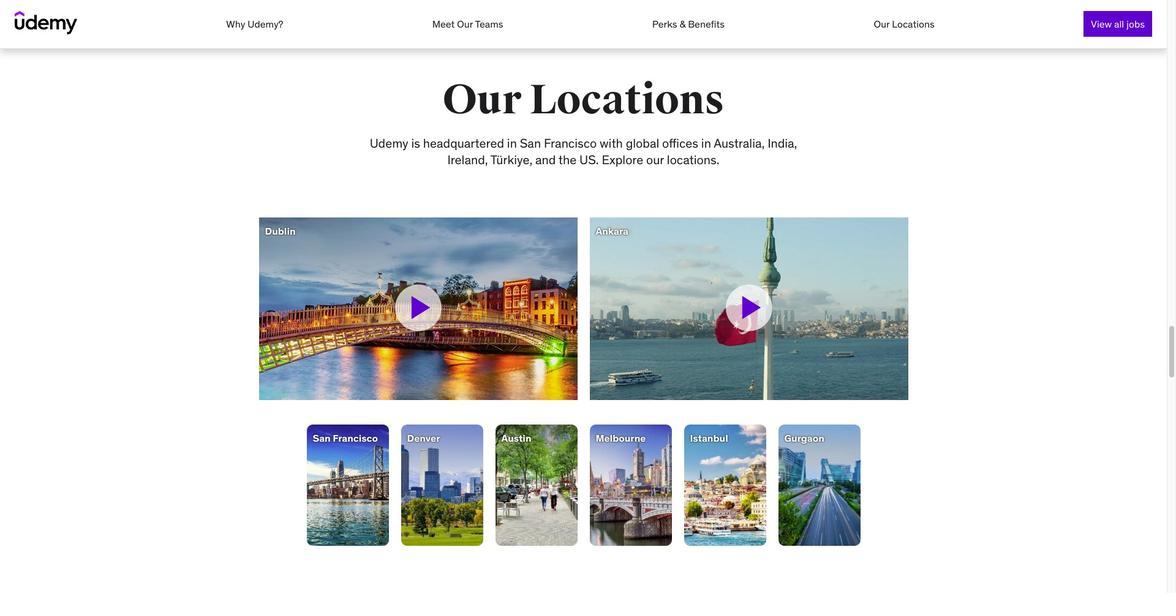 Task type: locate. For each thing, give the bounding box(es) containing it.
teams
[[475, 18, 503, 30]]

our locations
[[874, 18, 935, 30], [442, 75, 725, 126]]

ireland,
[[448, 152, 488, 167]]

&
[[680, 18, 686, 30]]

0 vertical spatial san
[[520, 135, 541, 151]]

1 vertical spatial san
[[313, 432, 331, 444]]

perks
[[652, 18, 677, 30]]

denver
[[407, 432, 440, 444]]

jobs
[[1127, 18, 1145, 30]]

san inside udemy is headquartered in san francisco with global offices in australia, india, ireland, türkiye, and the us. explore our locations.
[[520, 135, 541, 151]]

offices
[[662, 135, 699, 151]]

meet our teams
[[432, 18, 503, 30]]

why
[[226, 18, 245, 30]]

0 horizontal spatial francisco
[[333, 432, 378, 444]]

1 horizontal spatial locations
[[892, 18, 935, 30]]

in
[[507, 135, 517, 151], [701, 135, 711, 151]]

0 horizontal spatial our locations
[[442, 75, 725, 126]]

us.
[[580, 152, 599, 167]]

gurgaon
[[785, 432, 825, 444]]

headquartered
[[423, 135, 504, 151]]

0 horizontal spatial san
[[313, 432, 331, 444]]

why udemy? link
[[226, 18, 283, 30]]

san
[[520, 135, 541, 151], [313, 432, 331, 444]]

0 vertical spatial locations
[[892, 18, 935, 30]]

francisco
[[544, 135, 597, 151], [333, 432, 378, 444]]

and
[[536, 152, 556, 167]]

1 horizontal spatial in
[[701, 135, 711, 151]]

udemy image
[[15, 11, 77, 34]]

1 horizontal spatial francisco
[[544, 135, 597, 151]]

locations
[[892, 18, 935, 30], [530, 75, 725, 126]]

meet our teams link
[[432, 18, 503, 30]]

is
[[411, 135, 420, 151]]

2 in from the left
[[701, 135, 711, 151]]

1 horizontal spatial san
[[520, 135, 541, 151]]

1 vertical spatial francisco
[[333, 432, 378, 444]]

türkiye,
[[491, 152, 533, 167]]

udemy is headquartered in san francisco with global offices in australia, india, ireland, türkiye, and the us. explore our locations.
[[370, 135, 797, 167]]

our
[[457, 18, 473, 30], [874, 18, 890, 30], [442, 75, 522, 126]]

0 vertical spatial our locations
[[874, 18, 935, 30]]

india,
[[768, 135, 797, 151]]

1 vertical spatial locations
[[530, 75, 725, 126]]

udemy?
[[248, 18, 283, 30]]

0 vertical spatial francisco
[[544, 135, 597, 151]]

0 horizontal spatial in
[[507, 135, 517, 151]]

in up locations.
[[701, 135, 711, 151]]

san francisco
[[313, 432, 378, 444]]

in up the "türkiye,"
[[507, 135, 517, 151]]

1 horizontal spatial our locations
[[874, 18, 935, 30]]

meet
[[432, 18, 455, 30]]

dublin
[[265, 225, 296, 237]]



Task type: vqa. For each thing, say whether or not it's contained in the screenshot.
Meet
yes



Task type: describe. For each thing, give the bounding box(es) containing it.
the
[[559, 152, 577, 167]]

view all jobs link
[[1084, 11, 1153, 37]]

all
[[1115, 18, 1124, 30]]

with
[[600, 135, 623, 151]]

istanbul
[[690, 432, 728, 444]]

1 in from the left
[[507, 135, 517, 151]]

global
[[626, 135, 659, 151]]

view
[[1091, 18, 1112, 30]]

ankara
[[596, 225, 629, 237]]

explore
[[602, 152, 644, 167]]

australia,
[[714, 135, 765, 151]]

locations.
[[667, 152, 720, 167]]

our locations link
[[874, 18, 935, 30]]

perks & benefits
[[652, 18, 725, 30]]

view all jobs
[[1091, 18, 1145, 30]]

austin
[[502, 432, 532, 444]]

1 vertical spatial our locations
[[442, 75, 725, 126]]

our
[[646, 152, 664, 167]]

benefits
[[688, 18, 725, 30]]

0 horizontal spatial locations
[[530, 75, 725, 126]]

melbourne
[[596, 432, 646, 444]]

perks & benefits link
[[652, 18, 725, 30]]

francisco inside udemy is headquartered in san francisco with global offices in australia, india, ireland, türkiye, and the us. explore our locations.
[[544, 135, 597, 151]]

udemy
[[370, 135, 408, 151]]

why udemy?
[[226, 18, 283, 30]]



